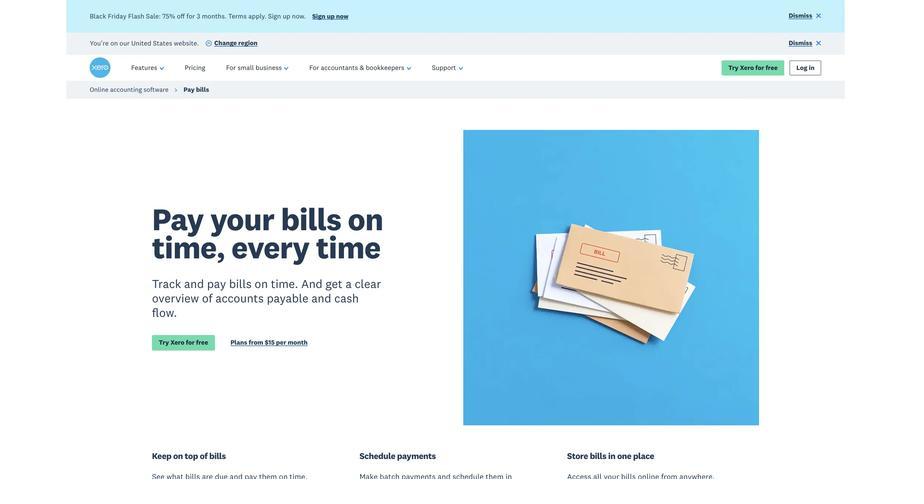 Task type: describe. For each thing, give the bounding box(es) containing it.
1 horizontal spatial up
[[327, 12, 335, 20]]

try for plans from $15 per month
[[159, 339, 169, 347]]

for for log in
[[756, 64, 764, 72]]

change region
[[214, 39, 258, 47]]

month
[[288, 339, 308, 347]]

free for plans
[[196, 339, 208, 347]]

try for log in
[[728, 64, 739, 72]]

try xero for free link for log in
[[722, 60, 785, 76]]

every
[[231, 228, 310, 267]]

from
[[249, 339, 263, 347]]

website.
[[174, 39, 199, 47]]

time.
[[271, 277, 298, 292]]

get
[[326, 277, 343, 292]]

per
[[276, 339, 286, 347]]

dismiss button for black friday flash sale: 75% off for 3 months. terms apply. sign up now.
[[789, 11, 821, 21]]

plans
[[231, 339, 247, 347]]

one
[[617, 451, 631, 462]]

try xero for free for log in
[[728, 64, 778, 72]]

pay bills link
[[184, 86, 209, 94]]

1 horizontal spatial in
[[809, 64, 815, 72]]

terms
[[228, 12, 247, 20]]

for for plans from $15 per month
[[186, 339, 195, 347]]

you're
[[90, 39, 109, 47]]

for small business button
[[216, 55, 299, 81]]

keep
[[152, 451, 171, 462]]

small
[[238, 64, 254, 72]]

sale:
[[146, 12, 161, 20]]

bills inside breadcrumbs element
[[196, 86, 209, 94]]

dismiss button for you're on our united states website.
[[789, 39, 821, 49]]

for for for small business
[[226, 64, 236, 72]]

log in
[[797, 64, 815, 72]]

for accountants & bookkeepers button
[[299, 55, 422, 81]]

free for log
[[766, 64, 778, 72]]

bookkeepers
[[366, 64, 404, 72]]

months.
[[202, 12, 227, 20]]

log in link
[[790, 60, 821, 76]]

track
[[152, 277, 181, 292]]

payments
[[397, 451, 436, 462]]

accountants
[[321, 64, 358, 72]]

a small stack of unopened envelopes containing bills. image
[[463, 130, 759, 426]]

keep on top of bills
[[152, 451, 226, 462]]

bills inside track and pay bills on time. and get a clear overview of accounts payable and cash flow.
[[229, 277, 252, 292]]

features
[[131, 64, 157, 72]]

pay
[[207, 277, 226, 292]]

online accounting software
[[90, 86, 169, 94]]

black friday flash sale: 75% off for 3 months. terms apply. sign up now.
[[90, 12, 306, 20]]

breadcrumbs element
[[0, 81, 911, 99]]

states
[[153, 39, 172, 47]]

3
[[197, 12, 200, 20]]

our
[[120, 39, 130, 47]]

now
[[336, 12, 349, 20]]

you're on our united states website.
[[90, 39, 199, 47]]

1 vertical spatial of
[[200, 451, 208, 462]]

sign up now link
[[312, 12, 349, 22]]

try xero for free for plans from $15 per month
[[159, 339, 208, 347]]

features button
[[121, 55, 174, 81]]

pricing link
[[174, 55, 216, 81]]

flash
[[128, 12, 144, 20]]

0 vertical spatial for
[[186, 12, 195, 20]]

of inside track and pay bills on time. and get a clear overview of accounts payable and cash flow.
[[202, 291, 212, 306]]

time,
[[152, 228, 225, 267]]

track and pay bills on time. and get a clear overview of accounts payable and cash flow.
[[152, 277, 381, 320]]

1 horizontal spatial sign
[[312, 12, 325, 20]]

on inside pay your bills on time, every time
[[348, 200, 383, 239]]

sign up now
[[312, 12, 349, 20]]

accounts
[[215, 291, 264, 306]]

clear
[[355, 277, 381, 292]]

pay your bills on time, every time
[[152, 200, 383, 267]]



Task type: vqa. For each thing, say whether or not it's contained in the screenshot.
Tick image to the right
no



Task type: locate. For each thing, give the bounding box(es) containing it.
now.
[[292, 12, 306, 20]]

off
[[177, 12, 185, 20]]

0 vertical spatial try
[[728, 64, 739, 72]]

xero homepage image
[[90, 58, 110, 78]]

0 vertical spatial xero
[[740, 64, 754, 72]]

0 horizontal spatial sign
[[268, 12, 281, 20]]

in
[[809, 64, 815, 72], [608, 451, 616, 462]]

0 vertical spatial free
[[766, 64, 778, 72]]

sign
[[268, 12, 281, 20], [312, 12, 325, 20]]

pay inside breadcrumbs element
[[184, 86, 195, 94]]

1 horizontal spatial try xero for free link
[[722, 60, 785, 76]]

place
[[633, 451, 654, 462]]

in left one
[[608, 451, 616, 462]]

up left 'now'
[[327, 12, 335, 20]]

pricing
[[185, 64, 205, 72]]

0 vertical spatial of
[[202, 291, 212, 306]]

on inside track and pay bills on time. and get a clear overview of accounts payable and cash flow.
[[255, 277, 268, 292]]

1 vertical spatial free
[[196, 339, 208, 347]]

0 horizontal spatial and
[[184, 277, 204, 292]]

$15
[[265, 339, 275, 347]]

xero
[[740, 64, 754, 72], [170, 339, 184, 347]]

business
[[256, 64, 282, 72]]

and left pay at the left bottom
[[184, 277, 204, 292]]

0 vertical spatial dismiss button
[[789, 11, 821, 21]]

0 horizontal spatial try xero for free link
[[152, 336, 215, 351]]

try xero for free
[[728, 64, 778, 72], [159, 339, 208, 347]]

and
[[184, 277, 204, 292], [312, 291, 331, 306]]

flow.
[[152, 305, 177, 320]]

free left plans
[[196, 339, 208, 347]]

black
[[90, 12, 106, 20]]

dismiss button
[[789, 11, 821, 21], [789, 39, 821, 49]]

overview
[[152, 291, 199, 306]]

0 vertical spatial try xero for free
[[728, 64, 778, 72]]

1 dismiss from the top
[[789, 11, 812, 20]]

for left small
[[226, 64, 236, 72]]

1 vertical spatial for
[[756, 64, 764, 72]]

75%
[[162, 12, 175, 20]]

1 horizontal spatial try
[[728, 64, 739, 72]]

1 horizontal spatial xero
[[740, 64, 754, 72]]

on
[[110, 39, 118, 47], [348, 200, 383, 239], [255, 277, 268, 292], [173, 451, 183, 462]]

1 for from the left
[[226, 64, 236, 72]]

in right log
[[809, 64, 815, 72]]

online
[[90, 86, 108, 94]]

try
[[728, 64, 739, 72], [159, 339, 169, 347]]

and left "cash"
[[312, 291, 331, 306]]

0 horizontal spatial xero
[[170, 339, 184, 347]]

of right overview
[[202, 291, 212, 306]]

payable
[[267, 291, 309, 306]]

2 dismiss from the top
[[789, 39, 812, 47]]

online accounting software link
[[90, 86, 169, 94]]

sign right now.
[[312, 12, 325, 20]]

apply.
[[248, 12, 266, 20]]

schedule payments
[[360, 451, 436, 462]]

region
[[238, 39, 258, 47]]

change region button
[[205, 39, 258, 49]]

1 vertical spatial dismiss button
[[789, 39, 821, 49]]

1 horizontal spatial for
[[309, 64, 319, 72]]

log
[[797, 64, 808, 72]]

0 horizontal spatial in
[[608, 451, 616, 462]]

&
[[360, 64, 364, 72]]

0 horizontal spatial for
[[226, 64, 236, 72]]

free left log
[[766, 64, 778, 72]]

dismiss for black friday flash sale: 75% off for 3 months. terms apply. sign up now.
[[789, 11, 812, 20]]

top
[[185, 451, 198, 462]]

accounting
[[110, 86, 142, 94]]

sign right apply.
[[268, 12, 281, 20]]

1 horizontal spatial free
[[766, 64, 778, 72]]

dismiss
[[789, 11, 812, 20], [789, 39, 812, 47]]

software
[[144, 86, 169, 94]]

1 vertical spatial dismiss
[[789, 39, 812, 47]]

pay for pay bills
[[184, 86, 195, 94]]

cash
[[334, 291, 359, 306]]

dismiss for you're on our united states website.
[[789, 39, 812, 47]]

pay
[[184, 86, 195, 94], [152, 200, 204, 239]]

0 horizontal spatial try xero for free
[[159, 339, 208, 347]]

store bills in one place
[[567, 451, 654, 462]]

1 vertical spatial in
[[608, 451, 616, 462]]

time
[[316, 228, 381, 267]]

plans from $15 per month link
[[231, 339, 308, 349]]

united
[[131, 39, 151, 47]]

1 vertical spatial xero
[[170, 339, 184, 347]]

0 horizontal spatial up
[[283, 12, 290, 20]]

0 vertical spatial in
[[809, 64, 815, 72]]

bills
[[196, 86, 209, 94], [281, 200, 341, 239], [229, 277, 252, 292], [209, 451, 226, 462], [590, 451, 606, 462]]

pay bills
[[184, 86, 209, 94]]

bills inside pay your bills on time, every time
[[281, 200, 341, 239]]

and
[[301, 277, 323, 292]]

0 horizontal spatial try
[[159, 339, 169, 347]]

pay for pay your bills on time, every time
[[152, 200, 204, 239]]

1 vertical spatial try xero for free link
[[152, 336, 215, 351]]

2 for from the left
[[309, 64, 319, 72]]

for accountants & bookkeepers
[[309, 64, 404, 72]]

for
[[186, 12, 195, 20], [756, 64, 764, 72], [186, 339, 195, 347]]

up left now.
[[283, 12, 290, 20]]

schedule
[[360, 451, 395, 462]]

1 vertical spatial try
[[159, 339, 169, 347]]

2 dismiss button from the top
[[789, 39, 821, 49]]

1 horizontal spatial and
[[312, 291, 331, 306]]

0 vertical spatial dismiss
[[789, 11, 812, 20]]

pay inside pay your bills on time, every time
[[152, 200, 204, 239]]

1 vertical spatial pay
[[152, 200, 204, 239]]

0 vertical spatial try xero for free link
[[722, 60, 785, 76]]

of
[[202, 291, 212, 306], [200, 451, 208, 462]]

of right top
[[200, 451, 208, 462]]

1 dismiss button from the top
[[789, 11, 821, 21]]

xero for plans from $15 per month
[[170, 339, 184, 347]]

support button
[[422, 55, 473, 81]]

1 horizontal spatial try xero for free
[[728, 64, 778, 72]]

a
[[346, 277, 352, 292]]

store
[[567, 451, 588, 462]]

support
[[432, 64, 456, 72]]

for small business
[[226, 64, 282, 72]]

up
[[283, 12, 290, 20], [327, 12, 335, 20]]

0 vertical spatial pay
[[184, 86, 195, 94]]

plans from $15 per month
[[231, 339, 308, 347]]

0 horizontal spatial free
[[196, 339, 208, 347]]

your
[[210, 200, 274, 239]]

1 vertical spatial try xero for free
[[159, 339, 208, 347]]

change
[[214, 39, 237, 47]]

try xero for free link for plans from $15 per month
[[152, 336, 215, 351]]

2 vertical spatial for
[[186, 339, 195, 347]]

friday
[[108, 12, 126, 20]]

for left 'accountants'
[[309, 64, 319, 72]]

try xero for free link
[[722, 60, 785, 76], [152, 336, 215, 351]]

for for for accountants & bookkeepers
[[309, 64, 319, 72]]

xero for log in
[[740, 64, 754, 72]]

free
[[766, 64, 778, 72], [196, 339, 208, 347]]

for
[[226, 64, 236, 72], [309, 64, 319, 72]]



